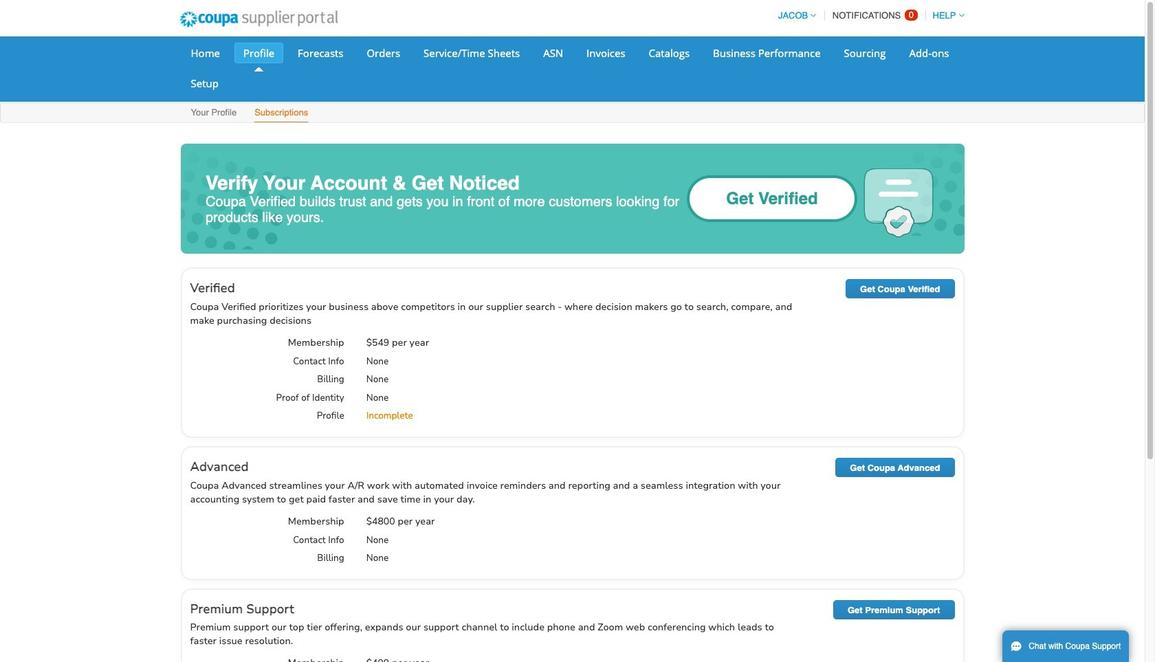 Task type: locate. For each thing, give the bounding box(es) containing it.
coupa supplier portal image
[[170, 2, 347, 36]]

navigation
[[772, 2, 965, 29]]



Task type: vqa. For each thing, say whether or not it's contained in the screenshot.
navigation
yes



